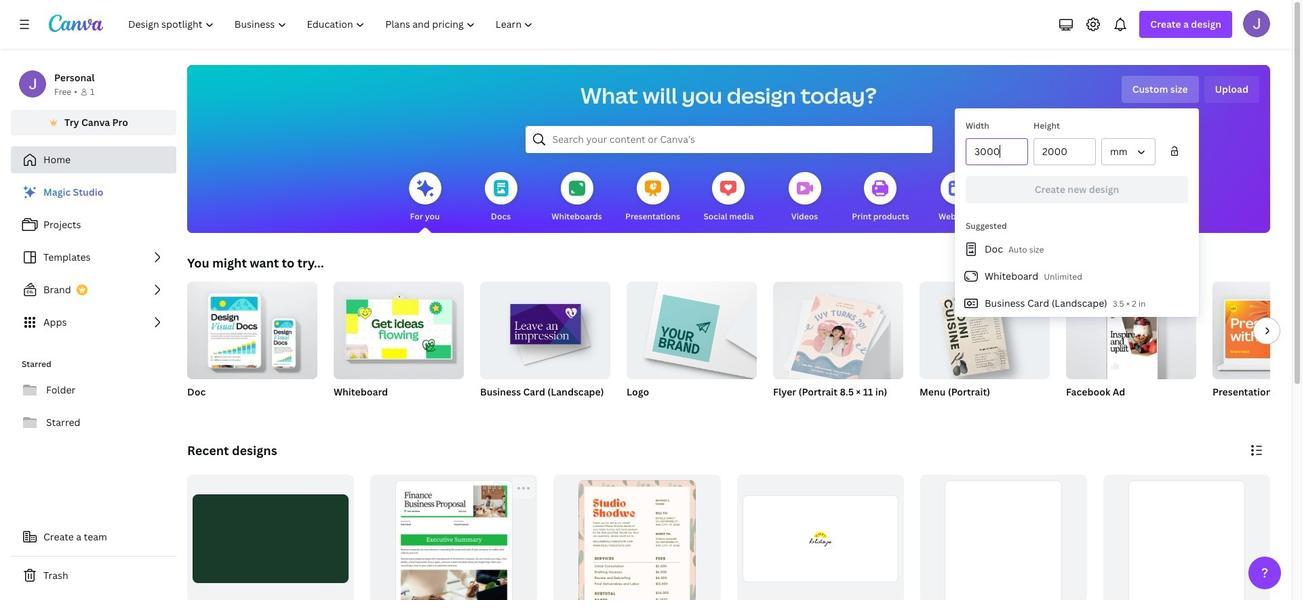 Task type: describe. For each thing, give the bounding box(es) containing it.
0 horizontal spatial list
[[11, 179, 176, 336]]

Units: mm button
[[1102, 138, 1156, 166]]



Task type: vqa. For each thing, say whether or not it's contained in the screenshot.
number field
yes



Task type: locate. For each thing, give the bounding box(es) containing it.
jacob simon image
[[1243, 10, 1270, 37]]

Search search field
[[552, 127, 905, 153]]

None number field
[[975, 139, 1019, 165], [1043, 139, 1087, 165], [975, 139, 1019, 165], [1043, 139, 1087, 165]]

group
[[334, 277, 464, 416], [334, 277, 464, 380], [480, 277, 610, 416], [480, 277, 610, 380], [627, 277, 757, 416], [627, 277, 757, 380], [773, 277, 904, 416], [773, 277, 904, 384], [187, 282, 317, 416], [920, 282, 1050, 416], [920, 282, 1050, 380], [1066, 282, 1197, 416], [1066, 282, 1197, 380], [1213, 282, 1302, 416], [1213, 282, 1302, 380], [370, 475, 537, 601], [554, 475, 721, 601], [737, 475, 904, 601], [920, 475, 1087, 601], [1103, 475, 1270, 601]]

None search field
[[525, 126, 932, 153]]

1 horizontal spatial list
[[955, 236, 1199, 317]]

top level navigation element
[[119, 11, 545, 38]]

list
[[11, 179, 176, 336], [955, 236, 1199, 317]]



